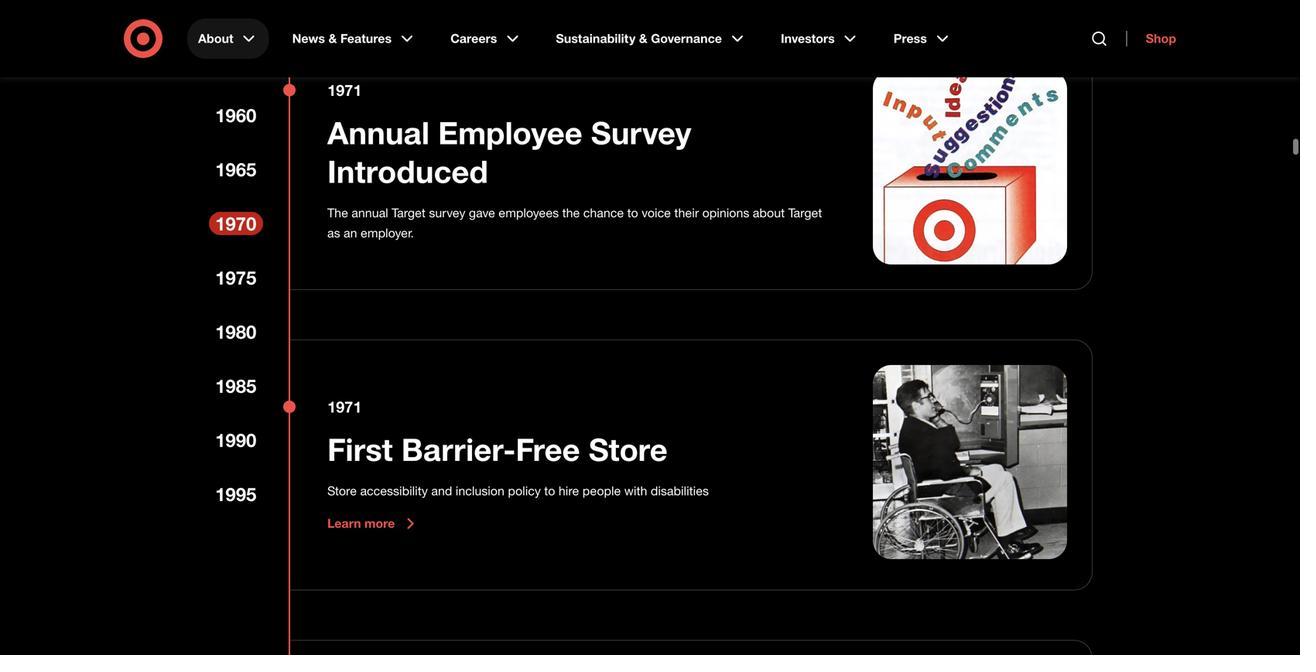 Task type: vqa. For each thing, say whether or not it's contained in the screenshot.
1st 1971 from the top of the page
yes



Task type: locate. For each thing, give the bounding box(es) containing it.
1990 link
[[209, 429, 263, 452]]

1960 link
[[209, 104, 263, 127]]

gave
[[469, 206, 495, 221]]

first barrier-free store
[[328, 431, 668, 469]]

the
[[563, 206, 580, 221]]

target up employer.
[[392, 206, 426, 221]]

to left voice
[[628, 206, 639, 221]]

0 vertical spatial 1971
[[328, 81, 362, 99]]

learn more
[[328, 517, 395, 532]]

inclusion
[[456, 484, 505, 499]]

1971 up first
[[328, 398, 362, 417]]

1 horizontal spatial store
[[589, 431, 668, 469]]

about
[[198, 31, 234, 46]]

store up with
[[589, 431, 668, 469]]

1 horizontal spatial to
[[628, 206, 639, 221]]

1985
[[215, 375, 257, 398]]

careers link
[[440, 19, 533, 59]]

& inside news & features link
[[329, 31, 337, 46]]

& for features
[[329, 31, 337, 46]]

1990
[[215, 429, 257, 452]]

1985 link
[[209, 375, 263, 398]]

1 horizontal spatial target
[[789, 206, 823, 221]]

1971 for the
[[328, 81, 362, 99]]

about
[[753, 206, 785, 221]]

2 1971 from the top
[[328, 398, 362, 417]]

introduced
[[328, 153, 488, 190]]

governance
[[651, 31, 722, 46]]

store accessibility and inclusion policy to hire people with disabilities
[[328, 484, 709, 499]]

0 vertical spatial store
[[589, 431, 668, 469]]

survey
[[429, 206, 466, 221]]

1975 link
[[209, 266, 263, 290]]

annual
[[352, 206, 388, 221]]

to
[[628, 206, 639, 221], [545, 484, 556, 499]]

1971
[[328, 81, 362, 99], [328, 398, 362, 417]]

press link
[[883, 19, 963, 59]]

& right news
[[329, 31, 337, 46]]

store
[[589, 431, 668, 469], [328, 484, 357, 499]]

barrier-
[[402, 431, 516, 469]]

target
[[392, 206, 426, 221], [789, 206, 823, 221]]

& inside sustainability & governance link
[[639, 31, 648, 46]]

2 target from the left
[[789, 206, 823, 221]]

1960
[[215, 104, 257, 127]]

1 & from the left
[[329, 31, 337, 46]]

0 horizontal spatial to
[[545, 484, 556, 499]]

2 & from the left
[[639, 31, 648, 46]]

0 horizontal spatial &
[[329, 31, 337, 46]]

&
[[329, 31, 337, 46], [639, 31, 648, 46]]

1 horizontal spatial &
[[639, 31, 648, 46]]

1980 link
[[209, 321, 263, 344]]

& left "governance"
[[639, 31, 648, 46]]

1 vertical spatial store
[[328, 484, 357, 499]]

target right about
[[789, 206, 823, 221]]

investors
[[781, 31, 835, 46]]

0 vertical spatial to
[[628, 206, 639, 221]]

employee
[[438, 114, 583, 152]]

0 horizontal spatial target
[[392, 206, 426, 221]]

to left hire
[[545, 484, 556, 499]]

1970
[[215, 213, 257, 235]]

disabilities
[[651, 484, 709, 499]]

1971 down 'news & features' at top left
[[328, 81, 362, 99]]

1971 for store
[[328, 398, 362, 417]]

accessibility
[[360, 484, 428, 499]]

sustainability & governance
[[556, 31, 722, 46]]

1965
[[215, 158, 257, 181]]

more
[[365, 517, 395, 532]]

1 1971 from the top
[[328, 81, 362, 99]]

and
[[432, 484, 452, 499]]

investors link
[[770, 19, 871, 59]]

shop link
[[1127, 31, 1177, 46]]

careers
[[451, 31, 497, 46]]

shape image
[[873, 70, 1068, 265]]

first barrier-free store button
[[328, 431, 668, 469]]

1 vertical spatial 1971
[[328, 398, 362, 417]]

an
[[344, 226, 357, 241]]

store up learn
[[328, 484, 357, 499]]

news & features link
[[282, 19, 427, 59]]



Task type: describe. For each thing, give the bounding box(es) containing it.
1 vertical spatial to
[[545, 484, 556, 499]]

1965 link
[[209, 158, 263, 181]]

chance
[[584, 206, 624, 221]]

voice
[[642, 206, 671, 221]]

about link
[[187, 19, 269, 59]]

policy
[[508, 484, 541, 499]]

employer.
[[361, 226, 414, 241]]

1 target from the left
[[392, 206, 426, 221]]

opinions
[[703, 206, 750, 221]]

1975
[[215, 267, 257, 289]]

sustainability & governance link
[[545, 19, 758, 59]]

features
[[341, 31, 392, 46]]

the
[[328, 206, 348, 221]]

employees
[[499, 206, 559, 221]]

their
[[675, 206, 699, 221]]

& for governance
[[639, 31, 648, 46]]

first
[[328, 431, 393, 469]]

to inside the annual target survey gave employees the chance to voice their opinions about target as an employer.
[[628, 206, 639, 221]]

a person in a wheelchair image
[[873, 365, 1068, 560]]

sustainability
[[556, 31, 636, 46]]

news & features
[[292, 31, 392, 46]]

as
[[328, 226, 340, 241]]

free
[[516, 431, 580, 469]]

1980
[[215, 321, 257, 343]]

annual employee survey introduced
[[328, 114, 692, 190]]

0 horizontal spatial store
[[328, 484, 357, 499]]

with
[[625, 484, 648, 499]]

news
[[292, 31, 325, 46]]

1970 link
[[209, 212, 263, 235]]

learn
[[328, 517, 361, 532]]

annual
[[328, 114, 430, 152]]

1995 link
[[209, 483, 263, 506]]

people
[[583, 484, 621, 499]]

the annual target survey gave employees the chance to voice their opinions about target as an employer.
[[328, 206, 823, 241]]

1995
[[215, 484, 257, 506]]

learn more button
[[328, 515, 420, 534]]

press
[[894, 31, 928, 46]]

hire
[[559, 484, 579, 499]]

shop
[[1146, 31, 1177, 46]]

store inside button
[[589, 431, 668, 469]]

survey
[[591, 114, 692, 152]]



